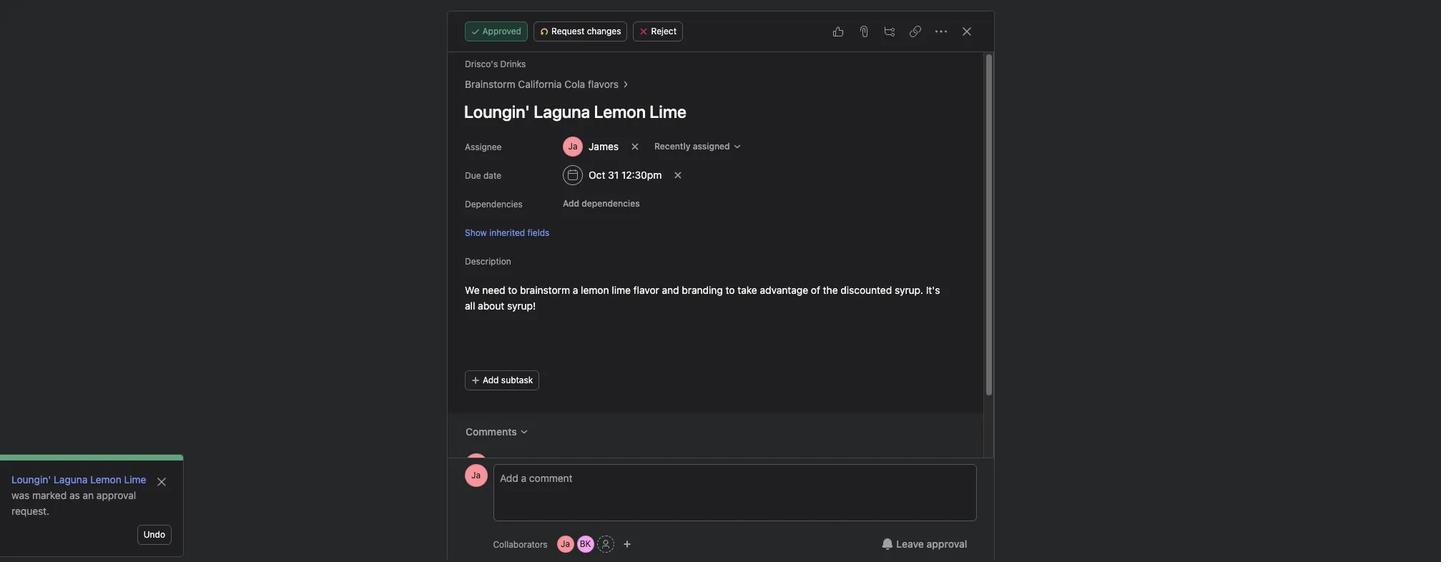 Task type: describe. For each thing, give the bounding box(es) containing it.
oct
[[589, 169, 605, 181]]

add dependencies
[[563, 198, 640, 209]]

31
[[608, 169, 619, 181]]

loungin'
[[11, 474, 51, 486]]

2 to from the left
[[726, 284, 735, 296]]

assigned
[[693, 141, 730, 152]]

cola
[[564, 78, 585, 90]]

brainstorm
[[465, 78, 515, 90]]

request changes button
[[534, 21, 628, 42]]

leave approval button
[[873, 532, 977, 557]]

show inherited fields
[[465, 227, 549, 238]]

marked
[[32, 489, 67, 502]]

drisco's drinks link
[[465, 59, 526, 69]]

1 to from the left
[[508, 284, 517, 296]]

changes
[[587, 26, 621, 36]]

add subtask image
[[884, 26, 896, 37]]

1 horizontal spatial ja button
[[557, 536, 574, 553]]

add for add dependencies
[[563, 198, 579, 209]]

collapse task pane image
[[961, 26, 973, 37]]

request.
[[11, 505, 49, 517]]

leave
[[897, 538, 924, 550]]

drinks
[[500, 59, 526, 69]]

add for add subtask
[[483, 375, 499, 386]]

bk
[[580, 539, 591, 550]]

about
[[478, 300, 504, 312]]

branding
[[682, 284, 723, 296]]

collaborators
[[493, 539, 548, 550]]

a
[[573, 284, 578, 296]]

1 horizontal spatial ja
[[561, 539, 570, 550]]

an
[[83, 489, 94, 502]]

laguna
[[54, 474, 88, 486]]

due
[[465, 170, 481, 181]]

california
[[518, 78, 562, 90]]

fields
[[527, 227, 549, 238]]

as
[[69, 489, 80, 502]]

oct 31 12:30pm button
[[556, 162, 668, 188]]

request changes
[[552, 26, 621, 36]]

bk button
[[577, 536, 594, 553]]

it's
[[926, 284, 940, 296]]

flavors
[[588, 78, 619, 90]]

was
[[11, 489, 30, 502]]

0 vertical spatial ja
[[472, 470, 481, 481]]

comments button
[[456, 419, 538, 445]]

date
[[483, 170, 501, 181]]

flavor
[[633, 284, 659, 296]]

brainstorm
[[520, 284, 570, 296]]

oct 31 12:30pm
[[589, 169, 662, 181]]

remove assignee image
[[631, 142, 639, 151]]

comments
[[465, 426, 517, 438]]

approved
[[483, 26, 522, 36]]

description
[[465, 256, 511, 267]]

and
[[662, 284, 679, 296]]

syrup.
[[895, 284, 923, 296]]

inherited
[[489, 227, 525, 238]]

reject button
[[634, 21, 683, 42]]

approved button
[[465, 21, 528, 42]]

due date
[[465, 170, 501, 181]]

advantage
[[760, 284, 808, 296]]

brainstorm california cola flavors link
[[465, 77, 619, 92]]



Task type: locate. For each thing, give the bounding box(es) containing it.
1 horizontal spatial to
[[726, 284, 735, 296]]

add subtask button
[[465, 371, 539, 391]]

1 horizontal spatial approval
[[927, 538, 968, 550]]

add left dependencies
[[563, 198, 579, 209]]

approval inside button
[[927, 538, 968, 550]]

brainstorm california cola flavors
[[465, 78, 619, 90]]

discounted
[[841, 284, 892, 296]]

clear due date image
[[674, 171, 683, 180]]

add subtask
[[483, 375, 533, 386]]

request
[[552, 26, 585, 36]]

0 horizontal spatial add
[[483, 375, 499, 386]]

ja button down the comments
[[465, 464, 488, 487]]

undo button
[[137, 525, 172, 545]]

james button
[[556, 134, 625, 160]]

1 vertical spatial ja
[[561, 539, 570, 550]]

drisco's
[[465, 59, 498, 69]]

ja
[[472, 470, 481, 481], [561, 539, 570, 550]]

ja left bk
[[561, 539, 570, 550]]

1 vertical spatial add
[[483, 375, 499, 386]]

subtask
[[501, 375, 533, 386]]

0 vertical spatial ja button
[[465, 464, 488, 487]]

drisco's drinks
[[465, 59, 526, 69]]

we
[[465, 284, 479, 296]]

approval right leave in the bottom right of the page
[[927, 538, 968, 550]]

1 vertical spatial ja button
[[557, 536, 574, 553]]

lime
[[612, 284, 631, 296]]

0 vertical spatial add
[[563, 198, 579, 209]]

of
[[811, 284, 820, 296]]

to
[[508, 284, 517, 296], [726, 284, 735, 296]]

0 horizontal spatial to
[[508, 284, 517, 296]]

assignee
[[465, 142, 502, 152]]

main content inside loungin' laguna lemon lime dialog
[[448, 52, 984, 529]]

reject
[[652, 26, 677, 36]]

1 vertical spatial approval
[[927, 538, 968, 550]]

0 likes. click to like this task image
[[833, 26, 844, 37]]

ja down the comments
[[472, 470, 481, 481]]

undo
[[144, 530, 165, 540]]

dependencies
[[465, 199, 523, 210]]

leave approval
[[897, 538, 968, 550]]

1 horizontal spatial add
[[563, 198, 579, 209]]

ja button left bk
[[557, 536, 574, 553]]

close image
[[156, 477, 167, 488]]

attachments: add a file to this task, loungin' laguna lemon lime image
[[858, 26, 870, 37]]

12:30pm
[[621, 169, 662, 181]]

0 vertical spatial approval
[[97, 489, 136, 502]]

syrup!
[[507, 300, 536, 312]]

show inherited fields button
[[465, 226, 549, 239]]

add left subtask
[[483, 375, 499, 386]]

take
[[738, 284, 757, 296]]

to up syrup!
[[508, 284, 517, 296]]

add
[[563, 198, 579, 209], [483, 375, 499, 386]]

main content containing brainstorm california cola flavors
[[448, 52, 984, 529]]

ja button
[[465, 464, 488, 487], [557, 536, 574, 553]]

add or remove collaborators image
[[623, 540, 632, 549]]

lime
[[124, 474, 146, 486]]

lemon
[[90, 474, 121, 486]]

we need to brainstorm a lemon lime flavor and branding to take advantage of the discounted syrup. it's all about syrup!
[[465, 284, 943, 312]]

0 horizontal spatial ja
[[472, 470, 481, 481]]

main content
[[448, 52, 984, 529]]

approval down lemon
[[97, 489, 136, 502]]

copy approval link image
[[910, 26, 921, 37]]

james
[[589, 140, 619, 152]]

show
[[465, 227, 487, 238]]

loungin' laguna lemon lime link
[[11, 474, 146, 486]]

0 horizontal spatial approval
[[97, 489, 136, 502]]

recently assigned button
[[648, 137, 748, 157]]

need
[[482, 284, 505, 296]]

0 horizontal spatial ja button
[[465, 464, 488, 487]]

recently
[[654, 141, 690, 152]]

all
[[465, 300, 475, 312]]

add dependencies button
[[556, 194, 646, 214]]

more actions for this task image
[[936, 26, 947, 37]]

the
[[823, 284, 838, 296]]

approval inside loungin' laguna lemon lime was marked as an approval request.
[[97, 489, 136, 502]]

loungin' laguna lemon lime was marked as an approval request.
[[11, 474, 146, 517]]

loungin' laguna lemon lime dialog
[[448, 11, 994, 562]]

dependencies
[[582, 198, 640, 209]]

to left the take
[[726, 284, 735, 296]]

recently assigned
[[654, 141, 730, 152]]

approval
[[97, 489, 136, 502], [927, 538, 968, 550]]

lemon
[[581, 284, 609, 296]]

Task Name text field
[[455, 95, 966, 128]]



Task type: vqa. For each thing, say whether or not it's contained in the screenshot.
Ja
yes



